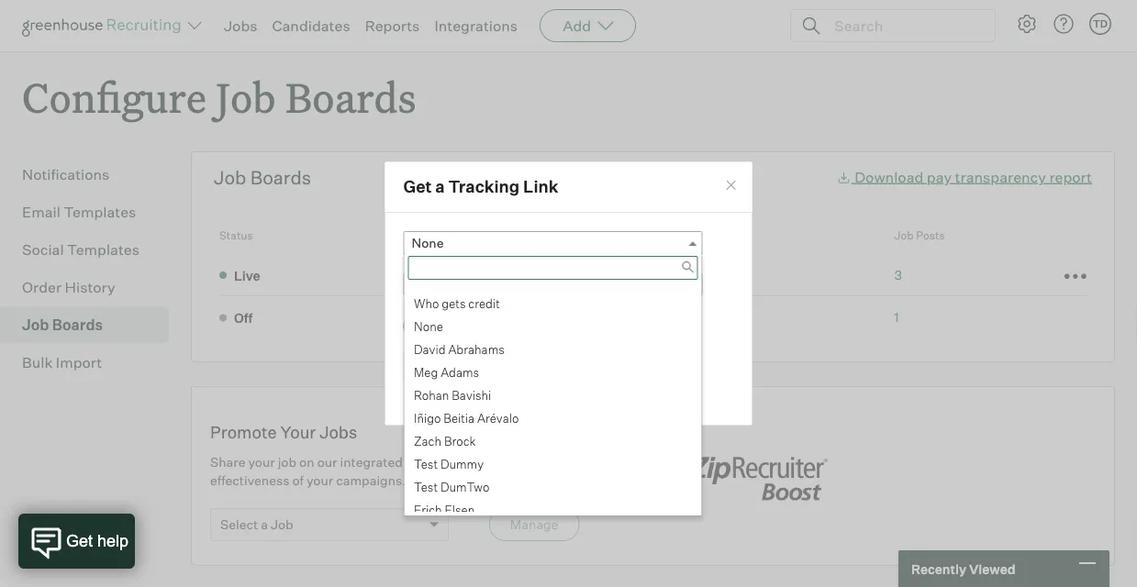 Task type: locate. For each thing, give the bounding box(es) containing it.
boards down candidates
[[286, 70, 417, 124]]

0 vertical spatial select
[[412, 276, 450, 292]]

0 vertical spatial test
[[414, 457, 438, 471]]

social
[[22, 241, 64, 259]]

on
[[299, 455, 315, 471]]

bavishi
[[452, 388, 491, 403]]

share
[[210, 455, 246, 471]]

jobs up our
[[320, 422, 357, 443]]

select inside get a tracking link dialog
[[412, 276, 450, 292]]

1 vertical spatial job boards
[[22, 316, 103, 334]]

job
[[216, 70, 276, 124], [214, 166, 246, 189], [895, 229, 914, 243], [22, 316, 49, 334], [271, 517, 294, 533]]

1 vertical spatial templates
[[67, 241, 140, 259]]

jobs left candidates link
[[224, 17, 258, 35]]

1 horizontal spatial job
[[406, 455, 425, 471]]

none up david
[[414, 319, 443, 334]]

adept up who
[[389, 267, 427, 283]]

our
[[317, 455, 337, 471]]

2 horizontal spatial a
[[452, 276, 460, 292]]

rohan
[[414, 388, 449, 403]]

track
[[498, 455, 528, 471]]

source...
[[462, 276, 515, 292]]

configure
[[22, 70, 207, 124]]

0 horizontal spatial job boards
[[22, 316, 103, 334]]

1 vertical spatial adept
[[389, 309, 426, 325]]

0 vertical spatial jobs
[[224, 17, 258, 35]]

report
[[1050, 168, 1093, 186]]

none up adept link
[[412, 235, 444, 251]]

select
[[412, 276, 450, 292], [220, 517, 258, 533]]

reports
[[365, 17, 420, 35]]

0 horizontal spatial internal
[[429, 309, 475, 325]]

templates for email templates
[[64, 203, 136, 222]]

adept internal link
[[389, 308, 480, 326]]

0 vertical spatial boards
[[286, 70, 417, 124]]

test up erich
[[414, 480, 438, 494]]

job up status
[[214, 166, 246, 189]]

select for select a source...
[[412, 276, 450, 292]]

1 horizontal spatial your
[[307, 473, 333, 489]]

your
[[248, 455, 275, 471], [307, 473, 333, 489]]

boards
[[286, 70, 417, 124], [250, 166, 311, 189], [52, 316, 103, 334]]

bulk import link
[[22, 352, 162, 374]]

a inside select a source... link
[[452, 276, 460, 292]]

job down zach
[[406, 455, 425, 471]]

a for job
[[261, 517, 268, 533]]

iñigo
[[414, 411, 441, 426]]

adept
[[389, 267, 427, 283], [389, 309, 426, 325]]

templates up order history link
[[67, 241, 140, 259]]

elsen
[[445, 503, 475, 517]]

your down our
[[307, 473, 333, 489]]

templates down notifications link
[[64, 203, 136, 222]]

order history
[[22, 278, 115, 297]]

meg
[[414, 365, 438, 380]]

job
[[278, 455, 297, 471], [406, 455, 425, 471]]

0 horizontal spatial job
[[278, 455, 297, 471]]

2 vertical spatial a
[[261, 517, 268, 533]]

0 horizontal spatial a
[[261, 517, 268, 533]]

share your job on our integrated job boards and track the effectiveness of your campaigns.
[[210, 455, 551, 489]]

select a job
[[220, 517, 294, 533]]

boards up import at the left bottom of the page
[[52, 316, 103, 334]]

adept for adept internal
[[389, 309, 426, 325]]

tracking
[[449, 176, 520, 197]]

1 vertical spatial a
[[452, 276, 460, 292]]

get a tracking link dialog
[[384, 161, 754, 522]]

posts
[[917, 229, 946, 243]]

0 horizontal spatial jobs
[[224, 17, 258, 35]]

recently viewed
[[912, 561, 1016, 577]]

job boards
[[214, 166, 311, 189], [22, 316, 103, 334]]

internal down the credit
[[490, 312, 543, 324]]

promote
[[210, 422, 277, 443]]

a right get
[[436, 176, 445, 197]]

your up effectiveness
[[248, 455, 275, 471]]

boards up status
[[250, 166, 311, 189]]

integrated
[[340, 455, 403, 471]]

internal
[[429, 309, 475, 325], [490, 312, 543, 324]]

social templates
[[22, 241, 140, 259]]

download
[[855, 168, 924, 186]]

select down effectiveness
[[220, 517, 258, 533]]

order history link
[[22, 277, 162, 299]]

1 vertical spatial none
[[414, 319, 443, 334]]

adept up david
[[389, 309, 426, 325]]

job boards up bulk import
[[22, 316, 103, 334]]

0 vertical spatial your
[[248, 455, 275, 471]]

job boards link
[[22, 314, 162, 336]]

2 adept from the top
[[389, 309, 426, 325]]

1 vertical spatial select
[[220, 517, 258, 533]]

internal down select a source...
[[429, 309, 475, 325]]

none inside who gets credit none david abrahams meg adams rohan bavishi iñigo beitia arévalo zach brock test dummy test dumtwo erich elsen
[[414, 319, 443, 334]]

1 horizontal spatial select
[[412, 276, 450, 292]]

job left the on
[[278, 455, 297, 471]]

2 test from the top
[[414, 480, 438, 494]]

a
[[436, 176, 445, 197], [452, 276, 460, 292], [261, 517, 268, 533]]

1 vertical spatial jobs
[[320, 422, 357, 443]]

0 vertical spatial templates
[[64, 203, 136, 222]]

add button
[[540, 9, 637, 42]]

test down zach
[[414, 457, 438, 471]]

1 horizontal spatial job boards
[[214, 166, 311, 189]]

1 adept from the top
[[389, 267, 427, 283]]

None text field
[[408, 256, 698, 280], [404, 353, 646, 376], [408, 256, 698, 280], [404, 353, 646, 376]]

job down of
[[271, 517, 294, 533]]

0 vertical spatial adept
[[389, 267, 427, 283]]

1 vertical spatial test
[[414, 480, 438, 494]]

1 horizontal spatial a
[[436, 176, 445, 197]]

job down jobs link
[[216, 70, 276, 124]]

None submit
[[404, 314, 491, 339]]

a down effectiveness
[[261, 517, 268, 533]]

0 horizontal spatial select
[[220, 517, 258, 533]]

jobs
[[224, 17, 258, 35], [320, 422, 357, 443]]

your
[[281, 422, 316, 443]]

notifications
[[22, 165, 110, 184]]

a up gets
[[452, 276, 460, 292]]

0 vertical spatial a
[[436, 176, 445, 197]]

greenhouse recruiting image
[[22, 15, 187, 37]]

david
[[414, 342, 445, 357]]

abrahams
[[448, 342, 504, 357]]

2 vertical spatial boards
[[52, 316, 103, 334]]

templates
[[64, 203, 136, 222], [67, 241, 140, 259]]

job boards up status
[[214, 166, 311, 189]]

select up who
[[412, 276, 450, 292]]



Task type: describe. For each thing, give the bounding box(es) containing it.
0 vertical spatial none
[[412, 235, 444, 251]]

boards
[[427, 455, 469, 471]]

pay
[[927, 168, 952, 186]]

candidates link
[[272, 17, 350, 35]]

adept for adept
[[389, 267, 427, 283]]

select a source... link
[[404, 273, 703, 296]]

bulk
[[22, 354, 53, 372]]

integrations link
[[435, 17, 518, 35]]

effectiveness
[[210, 473, 290, 489]]

candidates
[[272, 17, 350, 35]]

job up bulk
[[22, 316, 49, 334]]

email
[[22, 203, 61, 222]]

email templates link
[[22, 201, 162, 223]]

a for tracking
[[436, 176, 445, 197]]

td button
[[1090, 13, 1112, 35]]

job posts
[[895, 229, 946, 243]]

dummy
[[440, 457, 483, 471]]

1 link
[[895, 309, 900, 325]]

board
[[389, 229, 420, 243]]

credit
[[468, 296, 500, 311]]

configure job boards
[[22, 70, 417, 124]]

order
[[22, 278, 62, 297]]

adept link
[[389, 266, 433, 284]]

email templates
[[22, 203, 136, 222]]

campaigns.
[[336, 473, 406, 489]]

1
[[895, 309, 900, 325]]

transparency
[[956, 168, 1047, 186]]

a for source...
[[452, 276, 460, 292]]

templates for social templates
[[67, 241, 140, 259]]

1 job from the left
[[278, 455, 297, 471]]

live
[[234, 268, 261, 284]]

link
[[523, 176, 559, 197]]

gets
[[442, 296, 466, 311]]

none submit inside get a tracking link dialog
[[404, 314, 491, 339]]

adept internal
[[389, 309, 475, 325]]

off
[[234, 310, 253, 326]]

0 vertical spatial job boards
[[214, 166, 311, 189]]

download pay transparency report
[[855, 168, 1093, 186]]

brock
[[444, 434, 476, 449]]

history
[[65, 278, 115, 297]]

zach
[[414, 434, 441, 449]]

and
[[472, 455, 495, 471]]

jobs link
[[224, 17, 258, 35]]

import
[[56, 354, 102, 372]]

social templates link
[[22, 239, 162, 261]]

configure image
[[1017, 13, 1039, 35]]

bulk import
[[22, 354, 102, 372]]

of
[[292, 473, 304, 489]]

0 horizontal spatial your
[[248, 455, 275, 471]]

status
[[219, 229, 253, 243]]

2 job from the left
[[406, 455, 425, 471]]

arévalo
[[477, 411, 519, 426]]

get a tracking link
[[404, 176, 559, 197]]

3
[[895, 267, 903, 283]]

close image
[[724, 178, 739, 193]]

adams
[[440, 365, 479, 380]]

job left posts
[[895, 229, 914, 243]]

select a source...
[[412, 276, 515, 292]]

erich
[[414, 503, 442, 517]]

1 test from the top
[[414, 457, 438, 471]]

3 link
[[895, 267, 903, 283]]

recently
[[912, 561, 967, 577]]

td button
[[1086, 9, 1116, 39]]

beitia
[[443, 411, 474, 426]]

get
[[404, 176, 432, 197]]

board name
[[389, 229, 453, 243]]

none link
[[404, 231, 703, 254]]

dumtwo
[[440, 480, 489, 494]]

who gets credit none david abrahams meg adams rohan bavishi iñigo beitia arévalo zach brock test dummy test dumtwo erich elsen
[[414, 296, 519, 517]]

viewed
[[970, 561, 1016, 577]]

notifications link
[[22, 164, 162, 186]]

1 vertical spatial your
[[307, 473, 333, 489]]

select for select a job
[[220, 517, 258, 533]]

1 horizontal spatial jobs
[[320, 422, 357, 443]]

integrations
[[435, 17, 518, 35]]

promote your jobs
[[210, 422, 357, 443]]

reports link
[[365, 17, 420, 35]]

Search text field
[[830, 12, 979, 39]]

1 horizontal spatial internal
[[490, 312, 543, 324]]

add
[[563, 17, 592, 35]]

who
[[414, 296, 439, 311]]

download pay transparency report link
[[837, 168, 1093, 186]]

td
[[1094, 17, 1109, 30]]

1 vertical spatial boards
[[250, 166, 311, 189]]

the
[[531, 455, 551, 471]]

zip recruiter image
[[653, 441, 837, 512]]

name
[[422, 229, 453, 243]]



Task type: vqa. For each thing, say whether or not it's contained in the screenshot.
1
yes



